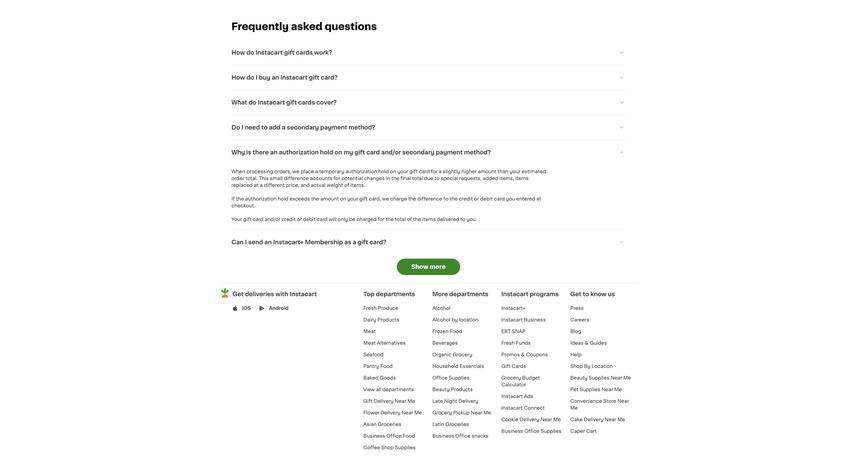 Task type: describe. For each thing, give the bounding box(es) containing it.
get deliveries with instacart
[[233, 292, 317, 298]]

blog link
[[571, 330, 582, 335]]

programs
[[530, 292, 559, 298]]

cards
[[512, 365, 526, 369]]

gift right as
[[358, 240, 368, 246]]

special
[[441, 176, 458, 181]]

items,
[[500, 176, 514, 181]]

1 vertical spatial at
[[537, 197, 541, 202]]

card down checkout.
[[253, 217, 264, 222]]

1 horizontal spatial instacart+
[[502, 306, 526, 311]]

frozen food link
[[433, 330, 462, 335]]

0 horizontal spatial credit
[[282, 217, 296, 222]]

android
[[269, 306, 289, 311]]

flower
[[364, 411, 380, 416]]

near for convenience store near me
[[618, 400, 629, 404]]

office supplies
[[433, 376, 470, 381]]

instacart up add at the left top of the page
[[258, 100, 285, 106]]

departments for more departments
[[450, 292, 489, 298]]

do for how do instacart gift cards work?
[[247, 50, 254, 56]]

with
[[276, 292, 288, 298]]

0 vertical spatial card?
[[321, 75, 338, 81]]

1 horizontal spatial we
[[382, 197, 389, 202]]

press
[[571, 306, 584, 311]]

departments for top departments
[[376, 292, 415, 298]]

me for gift delivery near me
[[408, 400, 415, 404]]

organic
[[433, 353, 452, 358]]

flower delivery near me
[[364, 411, 422, 416]]

do for what do instacart gift cards cover?
[[249, 100, 257, 106]]

show
[[412, 265, 429, 270]]

the down special in the right of the page
[[450, 197, 458, 202]]

produce
[[378, 306, 398, 311]]

payment inside dropdown button
[[436, 150, 463, 156]]

gift down how do i buy an instacart gift card?
[[286, 100, 297, 106]]

a down this
[[260, 183, 263, 188]]

items.
[[351, 183, 365, 188]]

organic grocery link
[[433, 353, 473, 358]]

small
[[270, 176, 283, 181]]

alcohol link
[[433, 306, 451, 311]]

0 horizontal spatial your
[[348, 197, 358, 202]]

send
[[248, 240, 263, 246]]

method? inside dropdown button
[[464, 150, 491, 156]]

gift up how do i buy an instacart gift card?
[[284, 50, 295, 56]]

grocery pickup near me link
[[433, 411, 491, 416]]

fresh for fresh funds
[[502, 341, 515, 346]]

gift delivery near me
[[364, 400, 415, 404]]

in
[[386, 176, 390, 181]]

to right due
[[435, 176, 440, 181]]

frozen
[[433, 330, 449, 335]]

can
[[232, 240, 244, 246]]

near for flower delivery near me
[[402, 411, 413, 416]]

payment inside dropdown button
[[320, 125, 347, 131]]

ebt snap
[[502, 330, 526, 335]]

store
[[604, 400, 617, 404]]

ideas
[[571, 341, 584, 346]]

instacart up instacart+ link
[[502, 292, 529, 298]]

this
[[259, 176, 269, 181]]

coupons
[[526, 353, 548, 358]]

food for frozen food
[[450, 330, 462, 335]]

household essentials
[[433, 365, 484, 369]]

2 vertical spatial for
[[378, 217, 385, 222]]

office down household
[[433, 376, 448, 381]]

business office food link
[[364, 435, 415, 439]]

temporary
[[319, 170, 345, 174]]

food for pantry food
[[381, 365, 393, 369]]

the up can i send an instacart+ membership as a gift card? dropdown button
[[413, 217, 421, 222]]

gift inside dropdown button
[[355, 150, 365, 156]]

caper
[[571, 430, 585, 435]]

1 horizontal spatial amount
[[478, 170, 497, 174]]

0 horizontal spatial we
[[293, 170, 300, 174]]

a inside can i send an instacart+ membership as a gift card? dropdown button
[[353, 240, 356, 246]]

latin
[[433, 423, 444, 428]]

checkout.
[[232, 204, 255, 209]]

business office snacks link
[[433, 435, 489, 439]]

know
[[591, 292, 607, 298]]

need
[[245, 125, 260, 131]]

near for beauty supplies near me
[[611, 376, 623, 381]]

me for convenience store near me
[[571, 406, 578, 411]]

supplies for beauty
[[589, 376, 610, 381]]

ebt
[[502, 330, 511, 335]]

1 vertical spatial on
[[390, 170, 396, 174]]

pickup
[[453, 411, 470, 416]]

1 horizontal spatial your
[[398, 170, 408, 174]]

method? inside dropdown button
[[349, 125, 376, 131]]

1 horizontal spatial debit
[[481, 197, 493, 202]]

1 vertical spatial items
[[423, 217, 436, 222]]

gift down work?
[[309, 75, 320, 81]]

fresh produce
[[364, 306, 398, 311]]

office for business office food
[[387, 435, 402, 439]]

supplies for pet
[[580, 388, 601, 393]]

0 vertical spatial an
[[272, 75, 279, 81]]

2 vertical spatial food
[[403, 435, 415, 439]]

will
[[329, 217, 337, 222]]

instacart ads
[[502, 395, 533, 400]]

charged
[[357, 217, 377, 222]]

cover?
[[317, 100, 337, 106]]

me for beauty supplies near me
[[624, 376, 631, 381]]

accounts
[[310, 176, 333, 181]]

0 horizontal spatial total
[[395, 217, 406, 222]]

estimated
[[522, 170, 546, 174]]

to left know
[[583, 292, 589, 298]]

i for send
[[245, 240, 247, 246]]

1 horizontal spatial of
[[407, 217, 412, 222]]

buy
[[259, 75, 270, 81]]

add
[[269, 125, 281, 131]]

how do instacart gift cards work? button
[[232, 41, 626, 65]]

the right if
[[236, 197, 244, 202]]

the right in on the top left
[[392, 176, 400, 181]]

instacart business link
[[502, 318, 546, 323]]

flower delivery near me link
[[364, 411, 422, 416]]

0 vertical spatial for
[[431, 170, 438, 174]]

all
[[376, 388, 382, 393]]

a up accounts
[[315, 170, 318, 174]]

me for pet supplies near me
[[615, 388, 622, 393]]

instacart down instacart+ link
[[502, 318, 523, 323]]

business office food
[[364, 435, 415, 439]]

budget
[[522, 376, 540, 381]]

business office snacks
[[433, 435, 489, 439]]

1 horizontal spatial difference
[[418, 197, 442, 202]]

0 vertical spatial or
[[474, 197, 479, 202]]

near for grocery pickup near me
[[471, 411, 483, 416]]

1 vertical spatial amount
[[321, 197, 339, 202]]

me for cake delivery near me
[[618, 418, 625, 423]]

view all departments
[[364, 388, 414, 393]]

0 vertical spatial i
[[256, 75, 258, 81]]

meat for meat link
[[364, 330, 376, 335]]

gift right your
[[243, 217, 252, 222]]

cards for work?
[[296, 50, 313, 56]]

departments up gift delivery near me
[[383, 388, 414, 393]]

0 horizontal spatial of
[[344, 183, 349, 188]]

instacart+ link
[[502, 306, 526, 311]]

what
[[232, 100, 247, 106]]

instacart down calculator at right
[[502, 395, 523, 400]]

cake
[[571, 418, 583, 423]]

caper cart
[[571, 430, 597, 435]]

when processing orders, we place a temporary authorization hold on your gift card for a slightly higher amount than your estimated order total. this small difference accounts for potential changes in the final total due to special requests, added items, items replaced at a different price, and actual weight of items. if the authorization hold exceeds the amount on your gift card, we charge the difference to the credit or debit card you entered at checkout. your gift card and/or credit or debit card will only be charged for the total of the items delivered to you.
[[232, 170, 548, 222]]

1 horizontal spatial shop
[[571, 365, 583, 369]]

2 vertical spatial on
[[340, 197, 346, 202]]

charge
[[390, 197, 407, 202]]

groceries for top
[[378, 423, 402, 428]]

0 vertical spatial at
[[254, 183, 259, 188]]

coffee shop supplies link
[[364, 446, 416, 451]]

beauty for beauty supplies near me
[[571, 376, 588, 381]]

authorization inside dropdown button
[[279, 150, 319, 156]]

baked goods link
[[364, 376, 396, 381]]

0 horizontal spatial shop
[[381, 446, 394, 451]]

supplies down cookie delivery near me link
[[541, 430, 562, 435]]

instacart+ inside can i send an instacart+ membership as a gift card? dropdown button
[[273, 240, 304, 246]]

fresh for fresh produce
[[364, 306, 377, 311]]

calculator
[[502, 383, 526, 388]]

a inside do i need to add a secondary payment method? dropdown button
[[282, 125, 286, 131]]

instacart right with
[[290, 292, 317, 298]]

higher
[[462, 170, 477, 174]]

entered
[[517, 197, 535, 202]]

you.
[[467, 217, 477, 222]]

convenience store near me link
[[571, 400, 629, 411]]

0 horizontal spatial debit
[[303, 217, 316, 222]]

gift cards link
[[502, 365, 526, 369]]

me for cookie delivery near me
[[554, 418, 561, 423]]

order
[[232, 176, 244, 181]]

supplies down business office food link
[[395, 446, 416, 451]]

instacart shopper app logo image
[[219, 288, 231, 299]]

supplies for office
[[449, 376, 470, 381]]

membership
[[305, 240, 343, 246]]

& for ideas
[[585, 341, 589, 346]]

delivery down the view all departments "link"
[[374, 400, 394, 404]]

1 vertical spatial for
[[334, 176, 340, 181]]

0 horizontal spatial hold
[[278, 197, 289, 202]]

alcohol for alcohol link
[[433, 306, 451, 311]]

alcohol for alcohol by location
[[433, 318, 451, 323]]

gift for gift delivery near me
[[364, 400, 373, 404]]

cookie
[[502, 418, 519, 423]]

secondary inside dropdown button
[[403, 150, 435, 156]]

1 horizontal spatial items
[[516, 176, 529, 181]]

near for pet supplies near me
[[602, 388, 613, 393]]

2 horizontal spatial your
[[510, 170, 521, 174]]

shop by location link
[[571, 365, 613, 369]]



Task type: vqa. For each thing, say whether or not it's contained in the screenshot.
21.06 Oz
no



Task type: locate. For each thing, give the bounding box(es) containing it.
to inside do i need to add a secondary payment method? dropdown button
[[262, 125, 268, 131]]

hold up temporary
[[320, 150, 333, 156]]

0 vertical spatial credit
[[459, 197, 473, 202]]

meat down meat link
[[364, 341, 376, 346]]

do for how do i buy an instacart gift card?
[[247, 75, 254, 81]]

amount
[[478, 170, 497, 174], [321, 197, 339, 202]]

1 horizontal spatial hold
[[320, 150, 333, 156]]

gift down view
[[364, 400, 373, 404]]

caper cart link
[[571, 430, 597, 435]]

get for get to know us
[[571, 292, 582, 298]]

payment down cover?
[[320, 125, 347, 131]]

final
[[401, 176, 411, 181]]

gift right my
[[355, 150, 365, 156]]

credit down requests,
[[459, 197, 473, 202]]

pantry
[[364, 365, 379, 369]]

1 vertical spatial meat
[[364, 341, 376, 346]]

1 vertical spatial i
[[242, 125, 243, 131]]

food up goods
[[381, 365, 393, 369]]

debit
[[481, 197, 493, 202], [303, 217, 316, 222]]

top
[[364, 292, 375, 298]]

or down exceeds
[[297, 217, 302, 222]]

pet supplies near me link
[[571, 388, 622, 393]]

1 vertical spatial of
[[407, 217, 412, 222]]

1 vertical spatial debit
[[303, 217, 316, 222]]

0 horizontal spatial amount
[[321, 197, 339, 202]]

what do instacart gift cards cover? button
[[232, 90, 626, 115]]

delivery for get
[[584, 418, 604, 423]]

an
[[272, 75, 279, 81], [270, 150, 278, 156], [265, 240, 272, 246]]

than
[[498, 170, 509, 174]]

meat down dairy
[[364, 330, 376, 335]]

office for business office supplies
[[525, 430, 540, 435]]

cards for cover?
[[298, 100, 315, 106]]

on inside dropdown button
[[335, 150, 342, 156]]

debit down exceeds
[[303, 217, 316, 222]]

groceries for more
[[446, 423, 469, 428]]

instacart connect link
[[502, 406, 545, 411]]

0 vertical spatial method?
[[349, 125, 376, 131]]

1 groceries from the left
[[378, 423, 402, 428]]

an right buy
[[272, 75, 279, 81]]

method? up higher
[[464, 150, 491, 156]]

hold down different
[[278, 197, 289, 202]]

alcohol down alcohol link
[[433, 318, 451, 323]]

0 vertical spatial fresh
[[364, 306, 377, 311]]

& down funds
[[521, 353, 525, 358]]

1 vertical spatial total
[[395, 217, 406, 222]]

authorization
[[279, 150, 319, 156], [346, 170, 377, 174], [245, 197, 277, 202]]

1 horizontal spatial secondary
[[403, 150, 435, 156]]

delivery for top
[[381, 411, 401, 416]]

authorization up checkout.
[[245, 197, 277, 202]]

business office supplies link
[[502, 430, 562, 435]]

0 vertical spatial difference
[[284, 176, 309, 181]]

1 vertical spatial shop
[[381, 446, 394, 451]]

your
[[398, 170, 408, 174], [510, 170, 521, 174], [348, 197, 358, 202]]

0 horizontal spatial products
[[378, 318, 399, 323]]

grocery up calculator at right
[[502, 376, 521, 381]]

we right card, at the top of page
[[382, 197, 389, 202]]

difference down due
[[418, 197, 442, 202]]

as
[[345, 240, 351, 246]]

late night delivery link
[[433, 400, 479, 404]]

1 alcohol from the top
[[433, 306, 451, 311]]

get to know us
[[571, 292, 615, 298]]

ideas & guides link
[[571, 341, 607, 346]]

& for promos
[[521, 353, 525, 358]]

meat link
[[364, 330, 376, 335]]

amount down weight
[[321, 197, 339, 202]]

total left due
[[412, 176, 423, 181]]

alcohol
[[433, 306, 451, 311], [433, 318, 451, 323]]

1 horizontal spatial &
[[585, 341, 589, 346]]

by
[[452, 318, 458, 323]]

0 horizontal spatial beauty
[[433, 388, 450, 393]]

cart
[[587, 430, 597, 435]]

i right can
[[245, 240, 247, 246]]

near down connect
[[541, 418, 552, 423]]

1 horizontal spatial beauty
[[571, 376, 588, 381]]

cards left cover?
[[298, 100, 315, 106]]

1 vertical spatial or
[[297, 217, 302, 222]]

grocery budget calculator
[[502, 376, 540, 388]]

near right the pickup
[[471, 411, 483, 416]]

0 vertical spatial how
[[232, 50, 245, 56]]

is
[[246, 150, 251, 156]]

delivery up grocery pickup near me
[[459, 400, 479, 404]]

near down the location
[[611, 376, 623, 381]]

0 vertical spatial food
[[450, 330, 462, 335]]

0 vertical spatial debit
[[481, 197, 493, 202]]

0 vertical spatial on
[[335, 150, 342, 156]]

fresh funds
[[502, 341, 531, 346]]

careers link
[[571, 318, 590, 323]]

1 vertical spatial and/or
[[265, 217, 280, 222]]

1 vertical spatial an
[[270, 150, 278, 156]]

and/or inside when processing orders, we place a temporary authorization hold on your gift card for a slightly higher amount than your estimated order total. this small difference accounts for potential changes in the final total due to special requests, added items, items replaced at a different price, and actual weight of items. if the authorization hold exceeds the amount on your gift card, we charge the difference to the credit or debit card you entered at checkout. your gift card and/or credit or debit card will only be charged for the total of the items delivered to you.
[[265, 217, 280, 222]]

business for business office snacks
[[433, 435, 454, 439]]

android play store logo image
[[260, 306, 265, 311]]

view all departments link
[[364, 388, 414, 393]]

0 vertical spatial gift
[[502, 365, 511, 369]]

0 vertical spatial secondary
[[287, 125, 319, 131]]

me for flower delivery near me
[[415, 411, 422, 416]]

0 vertical spatial payment
[[320, 125, 347, 131]]

cards left work?
[[296, 50, 313, 56]]

1 horizontal spatial grocery
[[453, 353, 473, 358]]

1 horizontal spatial and/or
[[382, 150, 401, 156]]

items
[[516, 176, 529, 181], [423, 217, 436, 222]]

exceeds
[[290, 197, 310, 202]]

0 vertical spatial we
[[293, 170, 300, 174]]

i for need
[[242, 125, 243, 131]]

1 meat from the top
[[364, 330, 376, 335]]

food
[[450, 330, 462, 335], [381, 365, 393, 369], [403, 435, 415, 439]]

location
[[592, 365, 613, 369]]

asian
[[364, 423, 377, 428]]

seafood
[[364, 353, 384, 358]]

to left you. at the top right
[[461, 217, 466, 222]]

more departments
[[433, 292, 489, 298]]

near for cookie delivery near me
[[541, 418, 552, 423]]

products for beauty products
[[451, 388, 473, 393]]

show more
[[412, 265, 446, 270]]

me inside 'convenience store near me'
[[571, 406, 578, 411]]

products down produce
[[378, 318, 399, 323]]

2 horizontal spatial authorization
[[346, 170, 377, 174]]

beauty up pet
[[571, 376, 588, 381]]

card? down charged
[[370, 240, 387, 246]]

dairy
[[364, 318, 376, 323]]

1 vertical spatial how
[[232, 75, 245, 81]]

delivery for instacart
[[520, 418, 540, 423]]

0 horizontal spatial instacart+
[[273, 240, 304, 246]]

instacart up buy
[[256, 50, 283, 56]]

products up late night delivery
[[451, 388, 473, 393]]

there
[[253, 150, 269, 156]]

fresh down ebt
[[502, 341, 515, 346]]

0 horizontal spatial fresh
[[364, 306, 377, 311]]

to left add at the left top of the page
[[262, 125, 268, 131]]

a right as
[[353, 240, 356, 246]]

delivery up "business office supplies"
[[520, 418, 540, 423]]

card left will
[[317, 217, 328, 222]]

1 get from the left
[[233, 292, 244, 298]]

asian groceries link
[[364, 423, 402, 428]]

grocery
[[453, 353, 473, 358], [502, 376, 521, 381], [433, 411, 452, 416]]

items left delivered
[[423, 217, 436, 222]]

business for business office supplies
[[502, 430, 523, 435]]

1 vertical spatial beauty
[[433, 388, 450, 393]]

0 vertical spatial products
[[378, 318, 399, 323]]

0 vertical spatial authorization
[[279, 150, 319, 156]]

ios link
[[242, 305, 251, 312]]

shop
[[571, 365, 583, 369], [381, 446, 394, 451]]

place
[[301, 170, 314, 174]]

we left place
[[293, 170, 300, 174]]

business down the cookie
[[502, 430, 523, 435]]

near up "flower delivery near me" link
[[395, 400, 406, 404]]

on left my
[[335, 150, 342, 156]]

1 vertical spatial products
[[451, 388, 473, 393]]

0 horizontal spatial for
[[334, 176, 340, 181]]

grocery up the latin
[[433, 411, 452, 416]]

card? up cover?
[[321, 75, 338, 81]]

the down actual
[[311, 197, 319, 202]]

2 vertical spatial hold
[[278, 197, 289, 202]]

near up store
[[602, 388, 613, 393]]

business down the latin
[[433, 435, 454, 439]]

card left you
[[494, 197, 505, 202]]

0 vertical spatial do
[[247, 50, 254, 56]]

near down store
[[605, 418, 617, 423]]

gift up final
[[410, 170, 418, 174]]

1 horizontal spatial credit
[[459, 197, 473, 202]]

1 horizontal spatial authorization
[[279, 150, 319, 156]]

near inside 'convenience store near me'
[[618, 400, 629, 404]]

2 groceries from the left
[[446, 423, 469, 428]]

credit down exceeds
[[282, 217, 296, 222]]

an right there
[[270, 150, 278, 156]]

0 horizontal spatial food
[[381, 365, 393, 369]]

0 horizontal spatial secondary
[[287, 125, 319, 131]]

an for authorization
[[270, 150, 278, 156]]

1 vertical spatial credit
[[282, 217, 296, 222]]

instacart+ up instacart business link
[[502, 306, 526, 311]]

instacart connect
[[502, 406, 545, 411]]

1 vertical spatial cards
[[298, 100, 315, 106]]

1 vertical spatial hold
[[378, 170, 389, 174]]

business up snap
[[524, 318, 546, 323]]

secondary down do i need to add a secondary payment method? dropdown button
[[403, 150, 435, 156]]

grocery up household essentials link
[[453, 353, 473, 358]]

beauty for beauty products
[[433, 388, 450, 393]]

delivered
[[437, 217, 459, 222]]

do i need to add a secondary payment method? button
[[232, 115, 626, 140]]

blog
[[571, 330, 582, 335]]

grocery for grocery pickup near me
[[433, 411, 452, 416]]

1 horizontal spatial food
[[403, 435, 415, 439]]

0 horizontal spatial authorization
[[245, 197, 277, 202]]

2 horizontal spatial for
[[431, 170, 438, 174]]

to up delivered
[[444, 197, 449, 202]]

0 horizontal spatial grocery
[[433, 411, 452, 416]]

alcohol by location
[[433, 318, 479, 323]]

cookie delivery near me
[[502, 418, 561, 423]]

0 vertical spatial grocery
[[453, 353, 473, 358]]

office for business office snacks
[[456, 435, 471, 439]]

household
[[433, 365, 459, 369]]

departments
[[376, 292, 415, 298], [450, 292, 489, 298], [383, 388, 414, 393]]

0 horizontal spatial or
[[297, 217, 302, 222]]

1 horizontal spatial card?
[[370, 240, 387, 246]]

0 horizontal spatial &
[[521, 353, 525, 358]]

0 horizontal spatial difference
[[284, 176, 309, 181]]

0 horizontal spatial i
[[242, 125, 243, 131]]

card up due
[[419, 170, 430, 174]]

2 horizontal spatial hold
[[378, 170, 389, 174]]

1 vertical spatial grocery
[[502, 376, 521, 381]]

beauty products link
[[433, 388, 473, 393]]

1 horizontal spatial fresh
[[502, 341, 515, 346]]

card right my
[[367, 150, 380, 156]]

ios app store logo image
[[233, 306, 238, 311]]

more
[[433, 292, 448, 298]]

slightly
[[443, 170, 460, 174]]

a left slightly
[[439, 170, 442, 174]]

instacart+
[[273, 240, 304, 246], [502, 306, 526, 311]]

0 vertical spatial total
[[412, 176, 423, 181]]

business for business office food
[[364, 435, 385, 439]]

grocery inside grocery budget calculator
[[502, 376, 521, 381]]

1 vertical spatial do
[[247, 75, 254, 81]]

card
[[367, 150, 380, 156], [419, 170, 430, 174], [494, 197, 505, 202], [253, 217, 264, 222], [317, 217, 328, 222]]

0 horizontal spatial items
[[423, 217, 436, 222]]

an for instacart+
[[265, 240, 272, 246]]

how down frequently
[[232, 50, 245, 56]]

get
[[233, 292, 244, 298], [571, 292, 582, 298]]

gift for gift cards
[[502, 365, 511, 369]]

questions
[[325, 22, 377, 32]]

0 vertical spatial items
[[516, 176, 529, 181]]

1 vertical spatial secondary
[[403, 150, 435, 156]]

secondary
[[287, 125, 319, 131], [403, 150, 435, 156]]

meat for meat alternatives
[[364, 341, 376, 346]]

card,
[[369, 197, 381, 202]]

1 horizontal spatial total
[[412, 176, 423, 181]]

the down the 'charge'
[[386, 217, 394, 222]]

frozen food
[[433, 330, 462, 335]]

0 vertical spatial beauty
[[571, 376, 588, 381]]

departments up location
[[450, 292, 489, 298]]

0 horizontal spatial method?
[[349, 125, 376, 131]]

gift
[[284, 50, 295, 56], [309, 75, 320, 81], [286, 100, 297, 106], [355, 150, 365, 156], [410, 170, 418, 174], [360, 197, 368, 202], [243, 217, 252, 222], [358, 240, 368, 246]]

ebt snap link
[[502, 330, 526, 335]]

difference up the price, at the left of page
[[284, 176, 309, 181]]

payment up slightly
[[436, 150, 463, 156]]

fresh up dairy
[[364, 306, 377, 311]]

how for how do instacart gift cards work?
[[232, 50, 245, 56]]

get right instacart shopper app logo
[[233, 292, 244, 298]]

press link
[[571, 306, 584, 311]]

secondary inside dropdown button
[[287, 125, 319, 131]]

changes
[[364, 176, 385, 181]]

2 meat from the top
[[364, 341, 376, 346]]

baked goods
[[364, 376, 396, 381]]

1 vertical spatial difference
[[418, 197, 442, 202]]

a right add at the left top of the page
[[282, 125, 286, 131]]

on
[[335, 150, 342, 156], [390, 170, 396, 174], [340, 197, 346, 202]]

your up items,
[[510, 170, 521, 174]]

1 how from the top
[[232, 50, 245, 56]]

what do instacart gift cards cover?
[[232, 100, 337, 106]]

2 alcohol from the top
[[433, 318, 451, 323]]

2 get from the left
[[571, 292, 582, 298]]

instacart+ right send
[[273, 240, 304, 246]]

gift down promos
[[502, 365, 511, 369]]

near right store
[[618, 400, 629, 404]]

near down gift delivery near me
[[402, 411, 413, 416]]

near for gift delivery near me
[[395, 400, 406, 404]]

2 vertical spatial authorization
[[245, 197, 277, 202]]

0 vertical spatial meat
[[364, 330, 376, 335]]

instacart up the cookie
[[502, 406, 523, 411]]

supplies up pet supplies near me
[[589, 376, 610, 381]]

help
[[571, 353, 582, 358]]

1 vertical spatial food
[[381, 365, 393, 369]]

2 how from the top
[[232, 75, 245, 81]]

cake delivery near me
[[571, 418, 625, 423]]

1 vertical spatial we
[[382, 197, 389, 202]]

on up in on the top left
[[390, 170, 396, 174]]

gift left card, at the top of page
[[360, 197, 368, 202]]

to
[[262, 125, 268, 131], [435, 176, 440, 181], [444, 197, 449, 202], [461, 217, 466, 222], [583, 292, 589, 298]]

dairy products link
[[364, 318, 399, 323]]

and/or inside dropdown button
[[382, 150, 401, 156]]

hold inside dropdown button
[[320, 150, 333, 156]]

groceries up business office food
[[378, 423, 402, 428]]

grocery for grocery budget calculator
[[502, 376, 521, 381]]

added
[[483, 176, 498, 181]]

1 horizontal spatial products
[[451, 388, 473, 393]]

method? up why is there an authorization hold on my gift card and/or secondary payment method?
[[349, 125, 376, 131]]

me
[[624, 376, 631, 381], [615, 388, 622, 393], [408, 400, 415, 404], [571, 406, 578, 411], [415, 411, 422, 416], [484, 411, 491, 416], [554, 418, 561, 423], [618, 418, 625, 423]]

late
[[433, 400, 443, 404]]

delivery up "cart"
[[584, 418, 604, 423]]

coffee shop supplies
[[364, 446, 416, 451]]

total.
[[246, 176, 258, 181]]

location
[[459, 318, 479, 323]]

your down items.
[[348, 197, 358, 202]]

2 vertical spatial i
[[245, 240, 247, 246]]

get for get deliveries with instacart
[[233, 292, 244, 298]]

the right the 'charge'
[[408, 197, 416, 202]]

total down the 'charge'
[[395, 217, 406, 222]]

us
[[608, 292, 615, 298]]

2 vertical spatial an
[[265, 240, 272, 246]]

authorization up place
[[279, 150, 319, 156]]

can i send an instacart+ membership as a gift card?
[[232, 240, 387, 246]]

an inside dropdown button
[[270, 150, 278, 156]]

near for cake delivery near me
[[605, 418, 617, 423]]

0 vertical spatial &
[[585, 341, 589, 346]]

products for dairy products
[[378, 318, 399, 323]]

how for how do i buy an instacart gift card?
[[232, 75, 245, 81]]

me for grocery pickup near me
[[484, 411, 491, 416]]

beauty
[[571, 376, 588, 381], [433, 388, 450, 393]]

connect
[[524, 406, 545, 411]]

pantry food link
[[364, 365, 393, 369]]

instacart up what do instacart gift cards cover?
[[281, 75, 308, 81]]

authorization up potential
[[346, 170, 377, 174]]

1 vertical spatial card?
[[370, 240, 387, 246]]

1 horizontal spatial at
[[537, 197, 541, 202]]

office up coffee shop supplies
[[387, 435, 402, 439]]

convenience
[[571, 400, 602, 404]]

how up what in the top of the page
[[232, 75, 245, 81]]

card inside dropdown button
[[367, 150, 380, 156]]

0 horizontal spatial payment
[[320, 125, 347, 131]]

office
[[433, 376, 448, 381], [525, 430, 540, 435], [387, 435, 402, 439], [456, 435, 471, 439]]

2 horizontal spatial grocery
[[502, 376, 521, 381]]

for right charged
[[378, 217, 385, 222]]

1 vertical spatial authorization
[[346, 170, 377, 174]]

1 vertical spatial alcohol
[[433, 318, 451, 323]]



